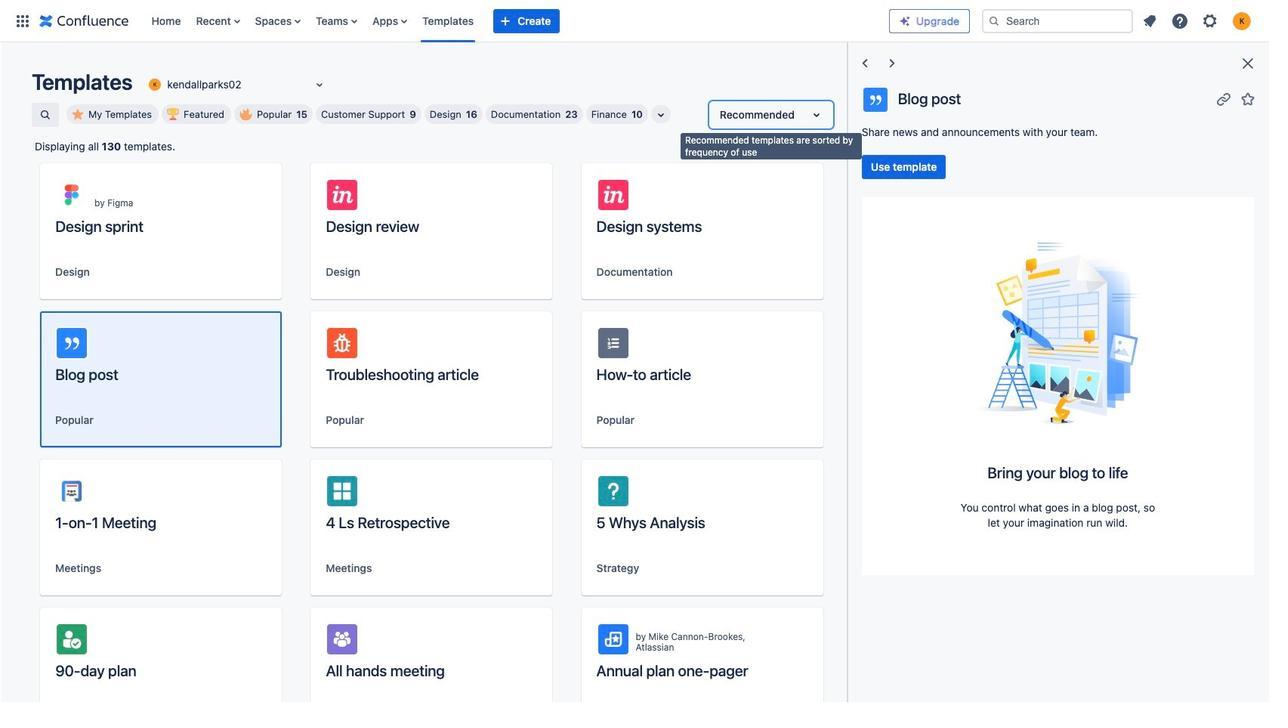 Task type: locate. For each thing, give the bounding box(es) containing it.
open search bar image
[[39, 109, 51, 121]]

more categories image
[[652, 106, 670, 124]]

None search field
[[983, 9, 1134, 33]]

close image
[[1240, 54, 1258, 73]]

0 horizontal spatial list
[[144, 0, 890, 42]]

appswitcher icon image
[[14, 12, 32, 30]]

None text field
[[146, 77, 149, 92]]

confluence image
[[39, 12, 129, 30], [39, 12, 129, 30]]

open image
[[311, 76, 329, 94]]

Search field
[[983, 9, 1134, 33]]

1 horizontal spatial list
[[1137, 7, 1261, 34]]

your profile and preferences image
[[1233, 12, 1252, 30]]

banner
[[0, 0, 1270, 42]]

list
[[144, 0, 890, 42], [1137, 7, 1261, 34]]

blog post image
[[975, 242, 1142, 424]]

group
[[862, 155, 947, 179]]

help icon image
[[1171, 12, 1190, 30]]

premium image
[[899, 15, 912, 27]]



Task type: vqa. For each thing, say whether or not it's contained in the screenshot.
SEARCH icon
yes



Task type: describe. For each thing, give the bounding box(es) containing it.
search image
[[989, 15, 1001, 27]]

notification icon image
[[1141, 12, 1159, 30]]

list for the appswitcher icon
[[144, 0, 890, 42]]

next template image
[[883, 54, 901, 73]]

star blog post image
[[1240, 90, 1258, 108]]

share link image
[[1215, 90, 1233, 108]]

list for premium icon
[[1137, 7, 1261, 34]]

previous template image
[[856, 54, 874, 73]]

settings icon image
[[1202, 12, 1220, 30]]

global element
[[9, 0, 890, 42]]



